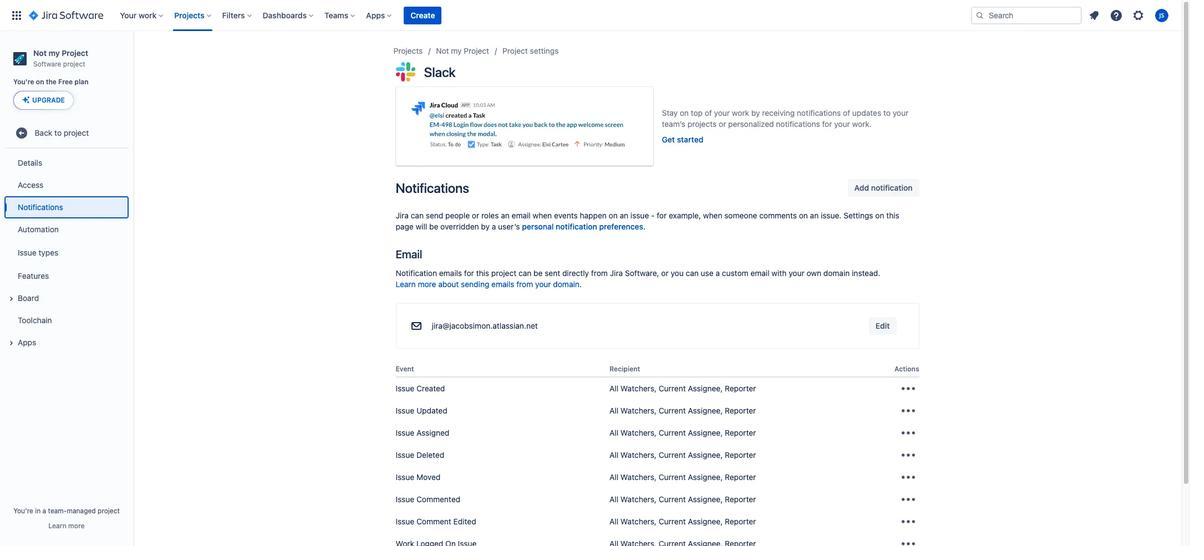 Task type: vqa. For each thing, say whether or not it's contained in the screenshot.
"type"
no



Task type: locate. For each thing, give the bounding box(es) containing it.
project left settings
[[503, 46, 528, 55]]

0 vertical spatial apps
[[366, 10, 385, 20]]

get
[[662, 135, 675, 144]]

work up personalized
[[732, 108, 750, 118]]

issue inside group
[[18, 248, 36, 257]]

notifications right receiving on the right of the page
[[797, 108, 841, 118]]

expand image
[[4, 293, 18, 306]]

issue up issue deleted
[[396, 428, 415, 438]]

jira
[[396, 211, 409, 221], [610, 269, 623, 278]]

emails up about
[[439, 269, 462, 278]]

issue left the deleted in the left bottom of the page
[[396, 450, 415, 460]]

1 vertical spatial from
[[517, 280, 533, 289]]

1 vertical spatial .
[[580, 280, 582, 289]]

of right top
[[705, 108, 712, 118]]

4 reporter from the top
[[725, 450, 757, 460]]

someone
[[725, 211, 758, 221]]

email inside jira can send people or roles an email when events happen on an issue - for example, when someone comments on an issue. settings on this page will be overridden by a user's
[[512, 211, 531, 221]]

my for not my project
[[451, 46, 462, 55]]

0 horizontal spatial an
[[501, 211, 510, 221]]

1 horizontal spatial an
[[620, 211, 629, 221]]

2 you're from the top
[[13, 507, 33, 516]]

notification emails for this project can be sent directly from jira software, or you can use a custom email with your own domain instead. learn more about sending emails from your domain .
[[396, 269, 881, 289]]

projects inside popup button
[[174, 10, 205, 20]]

0 horizontal spatial this
[[476, 269, 490, 278]]

team's
[[662, 119, 686, 129]]

project down primary element
[[464, 46, 490, 55]]

0 vertical spatial work
[[139, 10, 157, 20]]

5 assignee, from the top
[[688, 473, 723, 482]]

2 vertical spatial notification actions image
[[900, 535, 918, 547]]

a
[[492, 222, 496, 232], [716, 269, 720, 278], [43, 507, 46, 516]]

issue for issue commented
[[396, 495, 415, 504]]

project
[[464, 46, 490, 55], [503, 46, 528, 55], [62, 48, 88, 58]]

issue
[[18, 248, 36, 257], [396, 384, 415, 393], [396, 406, 415, 415], [396, 428, 415, 438], [396, 450, 415, 460], [396, 473, 415, 482], [396, 495, 415, 504], [396, 517, 415, 526]]

3 assignee, from the top
[[688, 428, 723, 438]]

apps down the toolchain
[[18, 338, 36, 347]]

1 vertical spatial learn
[[48, 522, 66, 531]]

notifications down receiving on the right of the page
[[777, 119, 821, 129]]

user's
[[498, 222, 520, 232]]

emails
[[439, 269, 462, 278], [492, 280, 515, 289]]

project up "plan"
[[62, 48, 88, 58]]

emails right sending
[[492, 280, 515, 289]]

6 reporter from the top
[[725, 495, 757, 504]]

1 all from the top
[[610, 384, 619, 393]]

3 an from the left
[[811, 211, 819, 221]]

domain right own at right
[[824, 269, 850, 278]]

1 vertical spatial notification actions image
[[900, 513, 918, 531]]

email up user's at the left top of page
[[512, 211, 531, 221]]

1 vertical spatial you're
[[13, 507, 33, 516]]

1 horizontal spatial for
[[657, 211, 667, 221]]

a down 'roles'
[[492, 222, 496, 232]]

1 horizontal spatial by
[[752, 108, 761, 118]]

notification actions image for issue comment edited
[[900, 513, 918, 531]]

learn down notification
[[396, 280, 416, 289]]

more down managed
[[68, 522, 85, 531]]

issue left 'moved'
[[396, 473, 415, 482]]

to right updates
[[884, 108, 891, 118]]

0 horizontal spatial or
[[472, 211, 480, 221]]

0 vertical spatial domain
[[824, 269, 850, 278]]

notification for personal
[[556, 222, 598, 232]]

6 all watchers, current assignee, reporter from the top
[[610, 495, 757, 504]]

watchers,
[[621, 384, 657, 393], [621, 406, 657, 415], [621, 428, 657, 438], [621, 450, 657, 460], [621, 473, 657, 482], [621, 495, 657, 504], [621, 517, 657, 526]]

0 horizontal spatial can
[[411, 211, 424, 221]]

can up will
[[411, 211, 424, 221]]

projects
[[174, 10, 205, 20], [394, 46, 423, 55]]

email
[[396, 248, 422, 261]]

free
[[58, 78, 73, 86]]

assignee, for issue updated
[[688, 406, 723, 415]]

1 horizontal spatial project
[[464, 46, 490, 55]]

notification actions image for created
[[900, 380, 918, 398]]

0 vertical spatial from
[[592, 269, 608, 278]]

board
[[18, 294, 39, 303]]

for up sending
[[464, 269, 474, 278]]

0 vertical spatial or
[[719, 119, 727, 129]]

7 watchers, from the top
[[621, 517, 657, 526]]

learn
[[396, 280, 416, 289], [48, 522, 66, 531]]

automation
[[18, 225, 59, 234]]

2 horizontal spatial a
[[716, 269, 720, 278]]

0 vertical spatial emails
[[439, 269, 462, 278]]

project settings link
[[503, 44, 559, 58]]

5 current from the top
[[659, 473, 686, 482]]

0 vertical spatial be
[[430, 222, 439, 232]]

0 vertical spatial projects
[[174, 10, 205, 20]]

reporter for issue assigned
[[725, 428, 757, 438]]

domain down directly
[[553, 280, 580, 289]]

can left 'use'
[[686, 269, 699, 278]]

team-
[[48, 507, 67, 516]]

of left updates
[[844, 108, 851, 118]]

updated
[[417, 406, 448, 415]]

slack
[[424, 64, 456, 80]]

reporter for issue moved
[[725, 473, 757, 482]]

2 notification actions image from the top
[[900, 402, 918, 420]]

notification right add
[[872, 183, 913, 193]]

my inside not my project software project
[[49, 48, 60, 58]]

notifications up send at the top of the page
[[396, 181, 469, 196]]

your
[[120, 10, 137, 20]]

email icon image
[[410, 320, 423, 333]]

notifications
[[797, 108, 841, 118], [777, 119, 821, 129]]

a right 'use'
[[716, 269, 720, 278]]

4 watchers, from the top
[[621, 450, 657, 460]]

on inside 'stay on top of your work by receiving notifications of updates to your team's projects or personalized notifications for your work.'
[[680, 108, 689, 118]]

6 current from the top
[[659, 495, 686, 504]]

0 horizontal spatial of
[[705, 108, 712, 118]]

your left own at right
[[789, 269, 805, 278]]

1 vertical spatial projects
[[394, 46, 423, 55]]

to right the back
[[54, 128, 62, 138]]

more inside button
[[68, 522, 85, 531]]

5 all from the top
[[610, 473, 619, 482]]

0 horizontal spatial not
[[33, 48, 47, 58]]

you're up upgrade button
[[13, 78, 34, 86]]

when up the personal
[[533, 211, 552, 221]]

all for issue moved
[[610, 473, 619, 482]]

receiving
[[763, 108, 795, 118]]

0 vertical spatial email
[[512, 211, 531, 221]]

all for issue assigned
[[610, 428, 619, 438]]

1 notification actions image from the top
[[900, 424, 918, 442]]

for right -
[[657, 211, 667, 221]]

2 current from the top
[[659, 406, 686, 415]]

5 all watchers, current assignee, reporter from the top
[[610, 473, 757, 482]]

learn inside notification emails for this project can be sent directly from jira software, or you can use a custom email with your own domain instead. learn more about sending emails from your domain .
[[396, 280, 416, 289]]

email left "with"
[[751, 269, 770, 278]]

a inside notification emails for this project can be sent directly from jira software, or you can use a custom email with your own domain instead. learn more about sending emails from your domain .
[[716, 269, 720, 278]]

apps inside popup button
[[366, 10, 385, 20]]

0 horizontal spatial learn
[[48, 522, 66, 531]]

4 current from the top
[[659, 450, 686, 460]]

5 reporter from the top
[[725, 473, 757, 482]]

6 assignee, from the top
[[688, 495, 723, 504]]

this down add notification button
[[887, 211, 900, 221]]

current for issue deleted
[[659, 450, 686, 460]]

moved
[[417, 473, 441, 482]]

. down issue
[[644, 222, 646, 232]]

be inside jira can send people or roles an email when events happen on an issue - for example, when someone comments on an issue. settings on this page will be overridden by a user's
[[430, 222, 439, 232]]

1 vertical spatial a
[[716, 269, 720, 278]]

jira software image
[[29, 9, 103, 22], [29, 9, 103, 22]]

1 vertical spatial work
[[732, 108, 750, 118]]

this
[[887, 211, 900, 221], [476, 269, 490, 278]]

1 notification actions image from the top
[[900, 380, 918, 398]]

1 horizontal spatial jira
[[610, 269, 623, 278]]

for
[[823, 119, 833, 129], [657, 211, 667, 221], [464, 269, 474, 278]]

5 notification actions image from the top
[[900, 491, 918, 509]]

deleted
[[417, 450, 445, 460]]

current for issue moved
[[659, 473, 686, 482]]

about
[[439, 280, 459, 289]]

projects up slack logo
[[394, 46, 423, 55]]

expand image
[[4, 337, 18, 350]]

2 reporter from the top
[[725, 406, 757, 415]]

apps
[[366, 10, 385, 20], [18, 338, 36, 347]]

learn down team-
[[48, 522, 66, 531]]

my up slack
[[451, 46, 462, 55]]

jira up page
[[396, 211, 409, 221]]

on left top
[[680, 108, 689, 118]]

you're
[[13, 78, 34, 86], [13, 507, 33, 516]]

issue down event
[[396, 384, 415, 393]]

issue left updated
[[396, 406, 415, 415]]

by down 'roles'
[[481, 222, 490, 232]]

in
[[35, 507, 41, 516]]

custom
[[722, 269, 749, 278]]

1 horizontal spatial learn
[[396, 280, 416, 289]]

2 watchers, from the top
[[621, 406, 657, 415]]

0 horizontal spatial for
[[464, 269, 474, 278]]

when right the example,
[[704, 211, 723, 221]]

1 vertical spatial by
[[481, 222, 490, 232]]

from right sending
[[517, 280, 533, 289]]

projects left filters
[[174, 10, 205, 20]]

by up personalized
[[752, 108, 761, 118]]

an up preferences at the top of page
[[620, 211, 629, 221]]

1 horizontal spatial work
[[732, 108, 750, 118]]

reporter for issue updated
[[725, 406, 757, 415]]

group
[[4, 149, 129, 358]]

0 horizontal spatial jira
[[396, 211, 409, 221]]

1 horizontal spatial email
[[751, 269, 770, 278]]

1 vertical spatial this
[[476, 269, 490, 278]]

or
[[719, 119, 727, 129], [472, 211, 480, 221], [662, 269, 669, 278]]

project up details link
[[64, 128, 89, 138]]

.
[[644, 222, 646, 232], [580, 280, 582, 289]]

2 horizontal spatial project
[[503, 46, 528, 55]]

actions
[[895, 365, 920, 374]]

all for issue deleted
[[610, 450, 619, 460]]

5 watchers, from the top
[[621, 473, 657, 482]]

2 vertical spatial or
[[662, 269, 669, 278]]

issue down the issue moved at left bottom
[[396, 495, 415, 504]]

settings
[[530, 46, 559, 55]]

1 you're from the top
[[13, 78, 34, 86]]

banner containing your work
[[0, 0, 1183, 31]]

1 horizontal spatial to
[[884, 108, 891, 118]]

you're left in
[[13, 507, 33, 516]]

1 horizontal spatial my
[[451, 46, 462, 55]]

project inside not my project software project
[[62, 48, 88, 58]]

2 vertical spatial for
[[464, 269, 474, 278]]

0 vertical spatial notification actions image
[[900, 424, 918, 442]]

1 vertical spatial more
[[68, 522, 85, 531]]

1 horizontal spatial a
[[492, 222, 496, 232]]

jira left software,
[[610, 269, 623, 278]]

2 horizontal spatial for
[[823, 119, 833, 129]]

not up slack
[[436, 46, 449, 55]]

teams
[[325, 10, 349, 20]]

be down send at the top of the page
[[430, 222, 439, 232]]

1 vertical spatial jira
[[610, 269, 623, 278]]

1 vertical spatial notification
[[556, 222, 598, 232]]

1 vertical spatial notifications
[[18, 203, 63, 212]]

0 vertical spatial .
[[644, 222, 646, 232]]

project
[[63, 60, 85, 68], [64, 128, 89, 138], [492, 269, 517, 278], [98, 507, 120, 516]]

all watchers, current assignee, reporter for issue commented
[[610, 495, 757, 504]]

commented
[[417, 495, 461, 504]]

for left 'work.' on the top right of the page
[[823, 119, 833, 129]]

0 vertical spatial learn
[[396, 280, 416, 289]]

0 horizontal spatial .
[[580, 280, 582, 289]]

not for not my project software project
[[33, 48, 47, 58]]

watchers, for issue assigned
[[621, 428, 657, 438]]

assignee, for issue moved
[[688, 473, 723, 482]]

by inside jira can send people or roles an email when events happen on an issue - for example, when someone comments on an issue. settings on this page will be overridden by a user's
[[481, 222, 490, 232]]

created
[[417, 384, 445, 393]]

events
[[554, 211, 578, 221]]

3 notification actions image from the top
[[900, 447, 918, 464]]

be left the sent
[[534, 269, 543, 278]]

1 horizontal spatial domain
[[824, 269, 850, 278]]

4 notification actions image from the top
[[900, 469, 918, 486]]

plan
[[75, 78, 89, 86]]

more
[[418, 280, 436, 289], [68, 522, 85, 531]]

dashboards
[[263, 10, 307, 20]]

issue left types at the top
[[18, 248, 36, 257]]

can left the sent
[[519, 269, 532, 278]]

your profile and settings image
[[1156, 9, 1169, 22]]

4 all from the top
[[610, 450, 619, 460]]

1 vertical spatial apps
[[18, 338, 36, 347]]

banner
[[0, 0, 1183, 31]]

notifications up automation
[[18, 203, 63, 212]]

not up software
[[33, 48, 47, 58]]

watchers, for issue created
[[621, 384, 657, 393]]

1 horizontal spatial apps
[[366, 10, 385, 20]]

reporter for issue commented
[[725, 495, 757, 504]]

an up user's at the left top of page
[[501, 211, 510, 221]]

1 vertical spatial notifications
[[777, 119, 821, 129]]

2 all watchers, current assignee, reporter from the top
[[610, 406, 757, 415]]

3 watchers, from the top
[[621, 428, 657, 438]]

0 horizontal spatial more
[[68, 522, 85, 531]]

1 horizontal spatial .
[[644, 222, 646, 232]]

1 horizontal spatial from
[[592, 269, 608, 278]]

1 horizontal spatial can
[[519, 269, 532, 278]]

1 assignee, from the top
[[688, 384, 723, 393]]

issue for issue moved
[[396, 473, 415, 482]]

not
[[436, 46, 449, 55], [33, 48, 47, 58]]

3 current from the top
[[659, 428, 686, 438]]

issue left comment at the bottom of page
[[396, 517, 415, 526]]

current for issue assigned
[[659, 428, 686, 438]]

1 horizontal spatial projects
[[394, 46, 423, 55]]

current
[[659, 384, 686, 393], [659, 406, 686, 415], [659, 428, 686, 438], [659, 450, 686, 460], [659, 473, 686, 482], [659, 495, 686, 504], [659, 517, 686, 526]]

0 vertical spatial more
[[418, 280, 436, 289]]

stay on top of your work by receiving notifications of updates to your team's projects or personalized notifications for your work.
[[662, 108, 909, 129]]

notification actions image
[[900, 424, 918, 442], [900, 513, 918, 531], [900, 535, 918, 547]]

0 horizontal spatial domain
[[553, 280, 580, 289]]

0 horizontal spatial work
[[139, 10, 157, 20]]

6 watchers, from the top
[[621, 495, 657, 504]]

1 horizontal spatial of
[[844, 108, 851, 118]]

0 horizontal spatial projects
[[174, 10, 205, 20]]

1 reporter from the top
[[725, 384, 757, 393]]

preferences
[[600, 222, 644, 232]]

1 vertical spatial email
[[751, 269, 770, 278]]

0 horizontal spatial a
[[43, 507, 46, 516]]

project for not my project
[[464, 46, 490, 55]]

issue moved
[[396, 473, 441, 482]]

or left you
[[662, 269, 669, 278]]

notification inside add notification button
[[872, 183, 913, 193]]

or left 'roles'
[[472, 211, 480, 221]]

1 all watchers, current assignee, reporter from the top
[[610, 384, 757, 393]]

you're in a team-managed project
[[13, 507, 120, 516]]

3 all from the top
[[610, 428, 619, 438]]

4 all watchers, current assignee, reporter from the top
[[610, 450, 757, 460]]

started
[[677, 135, 704, 144]]

updates
[[853, 108, 882, 118]]

7 assignee, from the top
[[688, 517, 723, 526]]

2 when from the left
[[704, 211, 723, 221]]

0 horizontal spatial apps
[[18, 338, 36, 347]]

on right comments
[[799, 211, 808, 221]]

1 horizontal spatial when
[[704, 211, 723, 221]]

my up software
[[49, 48, 60, 58]]

0 horizontal spatial from
[[517, 280, 533, 289]]

2 assignee, from the top
[[688, 406, 723, 415]]

not inside not my project software project
[[33, 48, 47, 58]]

personal
[[522, 222, 554, 232]]

all watchers, current assignee, reporter for issue deleted
[[610, 450, 757, 460]]

or right projects
[[719, 119, 727, 129]]

0 horizontal spatial my
[[49, 48, 60, 58]]

more down notification
[[418, 280, 436, 289]]

jira inside notification emails for this project can be sent directly from jira software, or you can use a custom email with your own domain instead. learn more about sending emails from your domain .
[[610, 269, 623, 278]]

0 vertical spatial for
[[823, 119, 833, 129]]

happen
[[580, 211, 607, 221]]

jira issue preview in slack image
[[396, 87, 653, 166]]

2 horizontal spatial an
[[811, 211, 819, 221]]

0 vertical spatial jira
[[396, 211, 409, 221]]

1 horizontal spatial not
[[436, 46, 449, 55]]

from right directly
[[592, 269, 608, 278]]

features link
[[4, 265, 129, 288]]

when
[[533, 211, 552, 221], [704, 211, 723, 221]]

assignee, for issue assigned
[[688, 428, 723, 438]]

1 watchers, from the top
[[621, 384, 657, 393]]

watchers, for issue moved
[[621, 473, 657, 482]]

4 assignee, from the top
[[688, 450, 723, 460]]

0 horizontal spatial be
[[430, 222, 439, 232]]

6 all from the top
[[610, 495, 619, 504]]

work inside 'stay on top of your work by receiving notifications of updates to your team's projects or personalized notifications for your work.'
[[732, 108, 750, 118]]

dashboards button
[[259, 6, 318, 24]]

notifications
[[396, 181, 469, 196], [18, 203, 63, 212]]

issue updated
[[396, 406, 448, 415]]

7 all watchers, current assignee, reporter from the top
[[610, 517, 757, 526]]

group containing details
[[4, 149, 129, 358]]

edited
[[454, 517, 477, 526]]

1 horizontal spatial be
[[534, 269, 543, 278]]

0 vertical spatial a
[[492, 222, 496, 232]]

3 all watchers, current assignee, reporter from the top
[[610, 428, 757, 438]]

7 all from the top
[[610, 517, 619, 526]]

settings image
[[1133, 9, 1146, 22]]

0 horizontal spatial to
[[54, 128, 62, 138]]

1 vertical spatial for
[[657, 211, 667, 221]]

reporter for issue created
[[725, 384, 757, 393]]

apps right teams dropdown button
[[366, 10, 385, 20]]

0 horizontal spatial notification
[[556, 222, 598, 232]]

add notification button
[[848, 180, 920, 197]]

notification actions image
[[900, 380, 918, 398], [900, 402, 918, 420], [900, 447, 918, 464], [900, 469, 918, 486], [900, 491, 918, 509]]

1 current from the top
[[659, 384, 686, 393]]

2 all from the top
[[610, 406, 619, 415]]

2 notification actions image from the top
[[900, 513, 918, 531]]

upgrade
[[32, 96, 65, 105]]

1 vertical spatial or
[[472, 211, 480, 221]]

0 horizontal spatial when
[[533, 211, 552, 221]]

or inside 'stay on top of your work by receiving notifications of updates to your team's projects or personalized notifications for your work.'
[[719, 119, 727, 129]]

0 vertical spatial notification
[[872, 183, 913, 193]]

work inside your work popup button
[[139, 10, 157, 20]]

7 reporter from the top
[[725, 517, 757, 526]]

2 vertical spatial a
[[43, 507, 46, 516]]

all watchers, current assignee, reporter
[[610, 384, 757, 393], [610, 406, 757, 415], [610, 428, 757, 438], [610, 450, 757, 460], [610, 473, 757, 482], [610, 495, 757, 504], [610, 517, 757, 526]]

a right in
[[43, 507, 46, 516]]

1 horizontal spatial more
[[418, 280, 436, 289]]

work right your
[[139, 10, 157, 20]]

my
[[451, 46, 462, 55], [49, 48, 60, 58]]

. down directly
[[580, 280, 582, 289]]

7 current from the top
[[659, 517, 686, 526]]

0 horizontal spatial by
[[481, 222, 490, 232]]

3 reporter from the top
[[725, 428, 757, 438]]

notification down events
[[556, 222, 598, 232]]

1 horizontal spatial this
[[887, 211, 900, 221]]

event
[[396, 365, 414, 374]]

an left issue.
[[811, 211, 819, 221]]

this up learn more about sending emails from your domain 'button'
[[476, 269, 490, 278]]

sidebar navigation image
[[121, 44, 145, 67]]

or inside notification emails for this project can be sent directly from jira software, or you can use a custom email with your own domain instead. learn more about sending emails from your domain .
[[662, 269, 669, 278]]

0 vertical spatial by
[[752, 108, 761, 118]]

project up "plan"
[[63, 60, 85, 68]]

2 horizontal spatial or
[[719, 119, 727, 129]]

jira inside jira can send people or roles an email when events happen on an issue - for example, when someone comments on an issue. settings on this page will be overridden by a user's
[[396, 211, 409, 221]]

1 horizontal spatial or
[[662, 269, 669, 278]]

1 vertical spatial emails
[[492, 280, 515, 289]]

0 horizontal spatial project
[[62, 48, 88, 58]]

notifications image
[[1088, 9, 1102, 22]]

project up learn more about sending emails from your domain 'button'
[[492, 269, 517, 278]]

learn more about sending emails from your domain button
[[396, 279, 580, 290]]

for inside jira can send people or roles an email when events happen on an issue - for example, when someone comments on an issue. settings on this page will be overridden by a user's
[[657, 211, 667, 221]]



Task type: describe. For each thing, give the bounding box(es) containing it.
back to project
[[35, 128, 89, 138]]

reporter for issue comment edited
[[725, 517, 757, 526]]

projects for projects "link"
[[394, 46, 423, 55]]

assignee, for issue comment edited
[[688, 517, 723, 526]]

access link
[[4, 174, 129, 197]]

details link
[[4, 152, 129, 174]]

can inside jira can send people or roles an email when events happen on an issue - for example, when someone comments on an issue. settings on this page will be overridden by a user's
[[411, 211, 424, 221]]

watchers, for issue deleted
[[621, 450, 657, 460]]

issue for issue assigned
[[396, 428, 415, 438]]

all watchers, current assignee, reporter for issue updated
[[610, 406, 757, 415]]

assignee, for issue created
[[688, 384, 723, 393]]

all watchers, current assignee, reporter for issue created
[[610, 384, 757, 393]]

directly
[[563, 269, 589, 278]]

you're on the free plan
[[13, 78, 89, 86]]

. inside notification emails for this project can be sent directly from jira software, or you can use a custom email with your own domain instead. learn more about sending emails from your domain .
[[580, 280, 582, 289]]

filters button
[[219, 6, 256, 24]]

on right the settings at the right of page
[[876, 211, 885, 221]]

notification actions image for moved
[[900, 469, 918, 486]]

1 an from the left
[[501, 211, 510, 221]]

upgrade button
[[14, 92, 73, 110]]

notifications link
[[4, 197, 129, 219]]

2 an from the left
[[620, 211, 629, 221]]

use
[[701, 269, 714, 278]]

assigned
[[417, 428, 450, 438]]

the
[[46, 78, 57, 86]]

watchers, for issue comment edited
[[621, 517, 657, 526]]

you're for you're on the free plan
[[13, 78, 34, 86]]

notification actions image for deleted
[[900, 447, 918, 464]]

projects button
[[171, 6, 216, 24]]

notifications inside group
[[18, 203, 63, 212]]

search image
[[976, 11, 985, 20]]

appswitcher icon image
[[10, 9, 23, 22]]

sent
[[545, 269, 561, 278]]

issue for issue types
[[18, 248, 36, 257]]

automation link
[[4, 219, 129, 241]]

not my project link
[[436, 44, 490, 58]]

stay
[[662, 108, 678, 118]]

watchers, for issue updated
[[621, 406, 657, 415]]

your right updates
[[893, 108, 909, 118]]

Search field
[[972, 6, 1083, 24]]

all watchers, current assignee, reporter for issue moved
[[610, 473, 757, 482]]

people
[[446, 211, 470, 221]]

on left the
[[36, 78, 44, 86]]

instead.
[[852, 269, 881, 278]]

apps button
[[4, 332, 129, 354]]

roles
[[482, 211, 499, 221]]

recipient
[[610, 365, 641, 374]]

learn more button
[[48, 522, 85, 531]]

your down the sent
[[536, 280, 551, 289]]

issue for issue updated
[[396, 406, 415, 415]]

assignee, for issue commented
[[688, 495, 723, 504]]

current for issue created
[[659, 384, 686, 393]]

issue for issue deleted
[[396, 450, 415, 460]]

managed
[[67, 507, 96, 516]]

own
[[807, 269, 822, 278]]

2 horizontal spatial can
[[686, 269, 699, 278]]

assignee, for issue deleted
[[688, 450, 723, 460]]

this inside jira can send people or roles an email when events happen on an issue - for example, when someone comments on an issue. settings on this page will be overridden by a user's
[[887, 211, 900, 221]]

help image
[[1110, 9, 1124, 22]]

issue created
[[396, 384, 445, 393]]

watchers, for issue commented
[[621, 495, 657, 504]]

create
[[411, 10, 435, 20]]

notification for add
[[872, 183, 913, 193]]

comment
[[417, 517, 452, 526]]

all for issue created
[[610, 384, 619, 393]]

teams button
[[321, 6, 360, 24]]

issue.
[[821, 211, 842, 221]]

all watchers, current assignee, reporter for issue comment edited
[[610, 517, 757, 526]]

edit button
[[869, 318, 897, 335]]

personalized
[[729, 119, 774, 129]]

project right managed
[[98, 507, 120, 516]]

toolchain link
[[4, 310, 129, 332]]

access
[[18, 180, 43, 190]]

issue deleted
[[396, 450, 445, 460]]

issue comment edited
[[396, 517, 477, 526]]

you
[[671, 269, 684, 278]]

issue assigned
[[396, 428, 450, 438]]

1 horizontal spatial emails
[[492, 280, 515, 289]]

issue types link
[[4, 241, 129, 265]]

slack logo image
[[396, 62, 415, 82]]

comments
[[760, 211, 797, 221]]

reporter for issue deleted
[[725, 450, 757, 460]]

projects for 'projects' popup button on the top
[[174, 10, 205, 20]]

2 of from the left
[[844, 108, 851, 118]]

your left 'work.' on the top right of the page
[[835, 119, 851, 129]]

primary element
[[7, 0, 972, 31]]

all watchers, current assignee, reporter for issue assigned
[[610, 428, 757, 438]]

settings
[[844, 211, 874, 221]]

issue for issue created
[[396, 384, 415, 393]]

0 vertical spatial notifications
[[797, 108, 841, 118]]

notification actions image for issue assigned
[[900, 424, 918, 442]]

be inside notification emails for this project can be sent directly from jira software, or you can use a custom email with your own domain instead. learn more about sending emails from your domain .
[[534, 269, 543, 278]]

my for not my project software project
[[49, 48, 60, 58]]

learn inside button
[[48, 522, 66, 531]]

software
[[33, 60, 61, 68]]

back to project link
[[4, 122, 129, 144]]

your work button
[[117, 6, 168, 24]]

for inside notification emails for this project can be sent directly from jira software, or you can use a custom email with your own domain instead. learn more about sending emails from your domain .
[[464, 269, 474, 278]]

page
[[396, 222, 414, 232]]

1 vertical spatial domain
[[553, 280, 580, 289]]

this inside notification emails for this project can be sent directly from jira software, or you can use a custom email with your own domain instead. learn more about sending emails from your domain .
[[476, 269, 490, 278]]

features
[[18, 271, 49, 281]]

learn more
[[48, 522, 85, 531]]

project inside notification emails for this project can be sent directly from jira software, or you can use a custom email with your own domain instead. learn more about sending emails from your domain .
[[492, 269, 517, 278]]

projects link
[[394, 44, 423, 58]]

overridden
[[441, 222, 479, 232]]

will
[[416, 222, 427, 232]]

issue for issue comment edited
[[396, 517, 415, 526]]

all for issue commented
[[610, 495, 619, 504]]

notification actions image for updated
[[900, 402, 918, 420]]

current for issue comment edited
[[659, 517, 686, 526]]

projects
[[688, 119, 717, 129]]

issue commented
[[396, 495, 461, 504]]

edit
[[876, 322, 890, 331]]

add
[[855, 183, 870, 193]]

add notification
[[855, 183, 913, 193]]

email inside notification emails for this project can be sent directly from jira software, or you can use a custom email with your own domain instead. learn more about sending emails from your domain .
[[751, 269, 770, 278]]

current for issue updated
[[659, 406, 686, 415]]

board button
[[4, 288, 129, 310]]

all for issue comment edited
[[610, 517, 619, 526]]

0 horizontal spatial emails
[[439, 269, 462, 278]]

1 horizontal spatial notifications
[[396, 181, 469, 196]]

software,
[[625, 269, 660, 278]]

apps button
[[363, 6, 396, 24]]

with
[[772, 269, 787, 278]]

notification
[[396, 269, 437, 278]]

current for issue commented
[[659, 495, 686, 504]]

details
[[18, 158, 42, 168]]

your up projects
[[715, 108, 730, 118]]

project inside not my project software project
[[63, 60, 85, 68]]

notification actions image for commented
[[900, 491, 918, 509]]

issue types
[[18, 248, 58, 257]]

all for issue updated
[[610, 406, 619, 415]]

filters
[[222, 10, 245, 20]]

not my project software project
[[33, 48, 88, 68]]

jira can send people or roles an email when events happen on an issue - for example, when someone comments on an issue. settings on this page will be overridden by a user's
[[396, 211, 900, 232]]

-
[[652, 211, 655, 221]]

on up preferences at the top of page
[[609, 211, 618, 221]]

not for not my project
[[436, 46, 449, 55]]

project for not my project software project
[[62, 48, 88, 58]]

a inside jira can send people or roles an email when events happen on an issue - for example, when someone comments on an issue. settings on this page will be overridden by a user's
[[492, 222, 496, 232]]

1 of from the left
[[705, 108, 712, 118]]

you're for you're in a team-managed project
[[13, 507, 33, 516]]

apps inside button
[[18, 338, 36, 347]]

or inside jira can send people or roles an email when events happen on an issue - for example, when someone comments on an issue. settings on this page will be overridden by a user's
[[472, 211, 480, 221]]

for inside 'stay on top of your work by receiving notifications of updates to your team's projects or personalized notifications for your work.'
[[823, 119, 833, 129]]

project settings
[[503, 46, 559, 55]]

by inside 'stay on top of your work by receiving notifications of updates to your team's projects or personalized notifications for your work.'
[[752, 108, 761, 118]]

work.
[[853, 119, 872, 129]]

more inside notification emails for this project can be sent directly from jira software, or you can use a custom email with your own domain instead. learn more about sending emails from your domain .
[[418, 280, 436, 289]]

create button
[[404, 6, 442, 24]]

to inside 'stay on top of your work by receiving notifications of updates to your team's projects or personalized notifications for your work.'
[[884, 108, 891, 118]]

toolchain
[[18, 316, 52, 325]]

sending
[[461, 280, 490, 289]]

jira@jacobsimon.atlassian.net
[[432, 322, 538, 331]]

types
[[39, 248, 58, 257]]

3 notification actions image from the top
[[900, 535, 918, 547]]

1 when from the left
[[533, 211, 552, 221]]

example,
[[669, 211, 701, 221]]



